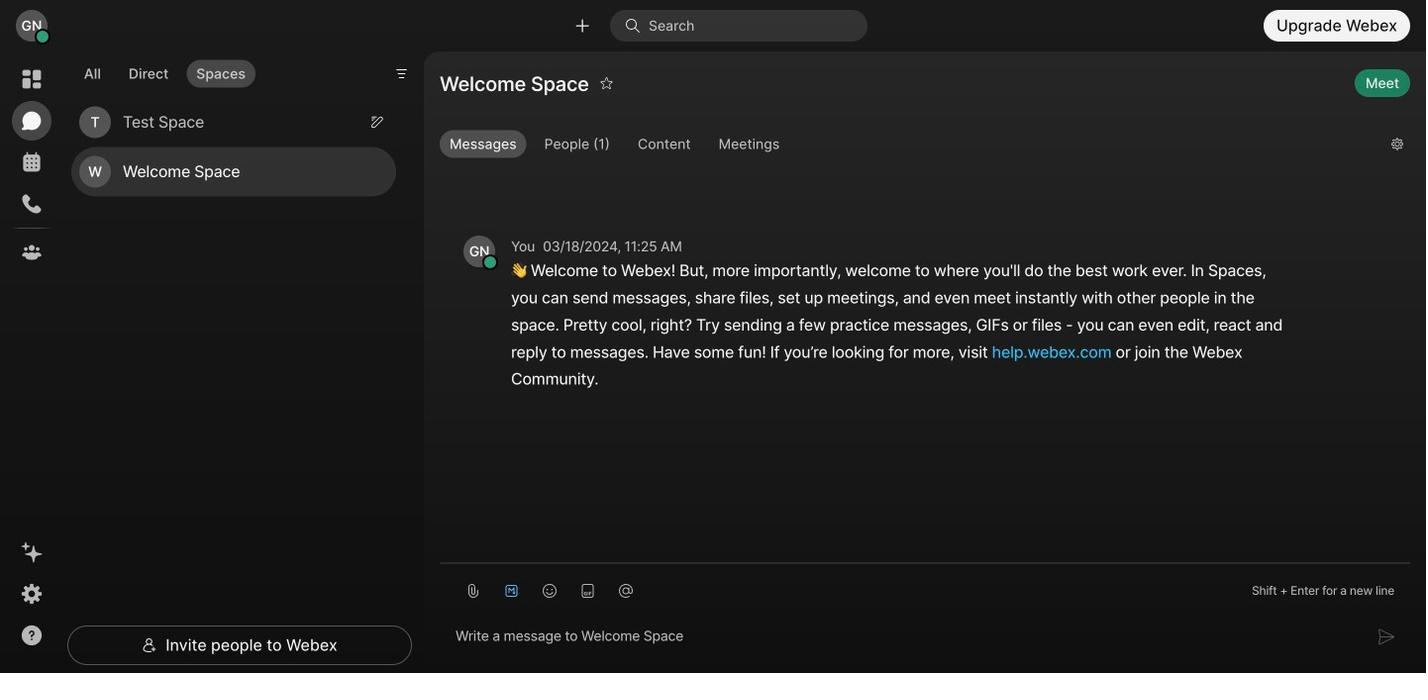 Task type: describe. For each thing, give the bounding box(es) containing it.
message composer toolbar element
[[440, 564, 1411, 610]]

you have a draft message image
[[370, 115, 384, 129]]



Task type: vqa. For each thing, say whether or not it's contained in the screenshot.
"navigation"
yes



Task type: locate. For each thing, give the bounding box(es) containing it.
group
[[440, 130, 1376, 162]]

navigation
[[0, 52, 63, 674]]

webex tab list
[[12, 59, 52, 272]]

tab list
[[69, 48, 260, 93]]

welcome space list item
[[71, 147, 396, 197]]

test space, you have a draft message list item
[[71, 98, 396, 147]]



